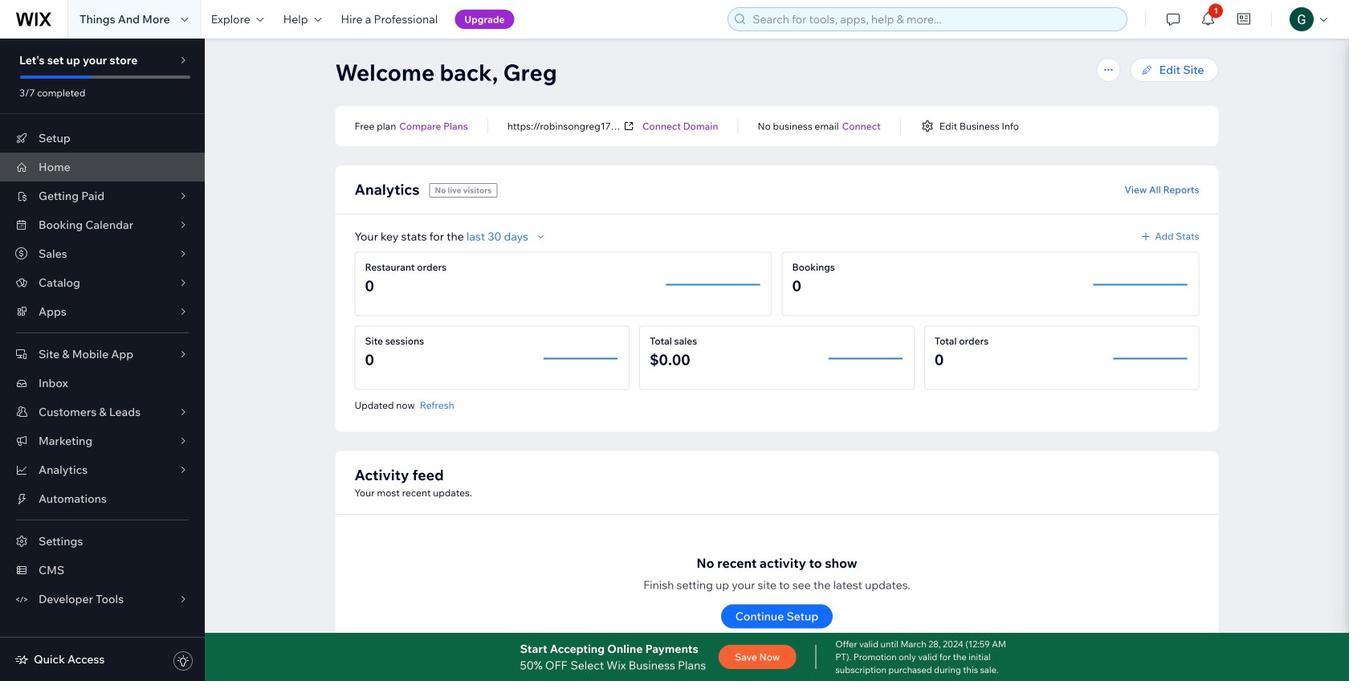 Task type: vqa. For each thing, say whether or not it's contained in the screenshot.
'Search for tools, apps, help & more...' field
yes



Task type: describe. For each thing, give the bounding box(es) containing it.
Search for tools, apps, help & more... field
[[748, 8, 1123, 31]]

sidebar element
[[0, 39, 205, 681]]



